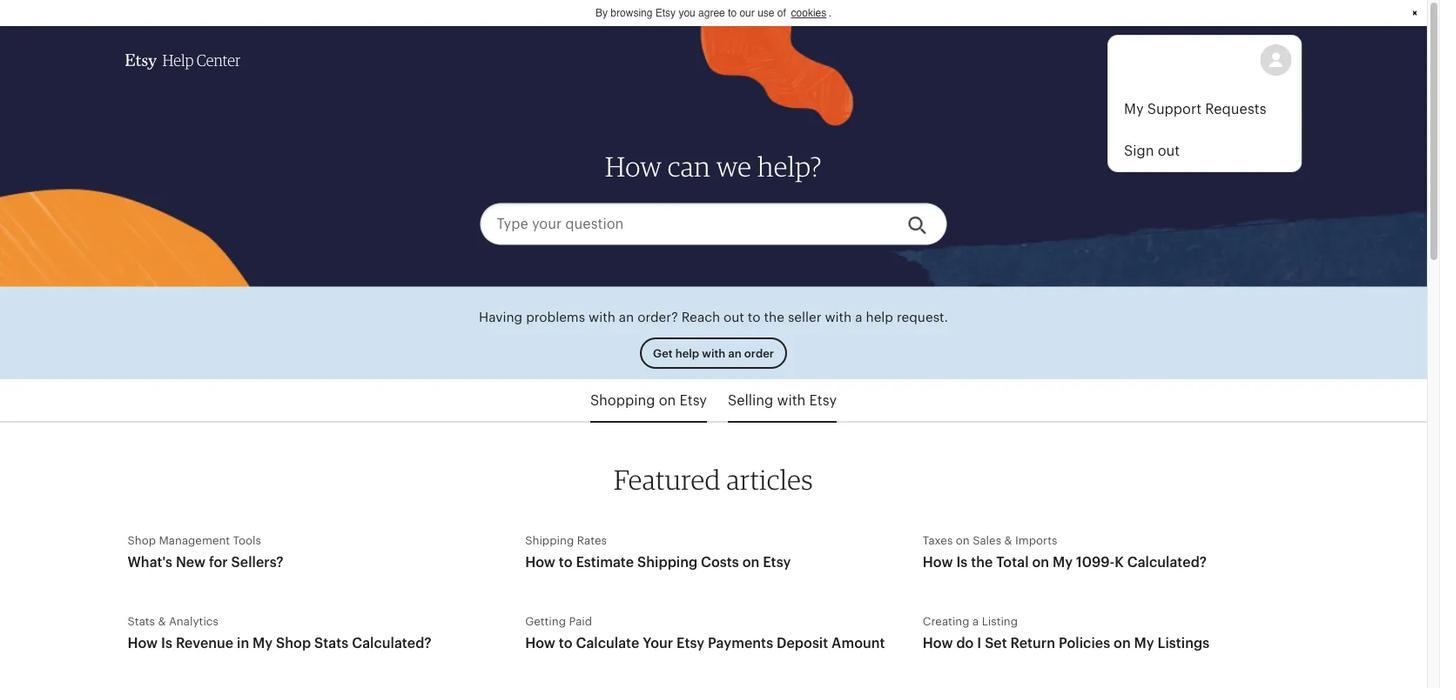 Task type: locate. For each thing, give the bounding box(es) containing it.
1 vertical spatial calculated?
[[352, 636, 432, 652]]

& inside stats & analytics how is revenue in my shop stats calculated?
[[158, 616, 166, 629]]

tab list
[[0, 380, 1427, 423]]

1 vertical spatial &
[[158, 616, 166, 629]]

menu containing my support requests
[[1108, 35, 1302, 172]]

with
[[589, 310, 615, 325], [825, 310, 852, 325], [702, 347, 726, 360], [777, 393, 806, 408]]

1 horizontal spatial shop
[[276, 636, 311, 652]]

out right reach
[[724, 310, 744, 325]]

my left listings
[[1134, 636, 1154, 652]]

calculated?
[[1127, 555, 1207, 570], [352, 636, 432, 652]]

etsy inside the getting paid how to calculate your etsy payments deposit amount
[[677, 636, 705, 652]]

etsy left you
[[655, 7, 676, 19]]

etsy right costs
[[763, 555, 791, 570]]

help?
[[757, 151, 822, 182]]

new
[[176, 555, 206, 570]]

listing
[[982, 616, 1018, 629]]

how down taxes
[[923, 555, 953, 570]]

0 horizontal spatial calculated?
[[352, 636, 432, 652]]

0 horizontal spatial shop
[[128, 534, 156, 547]]

0 vertical spatial an
[[619, 310, 634, 325]]

1 horizontal spatial is
[[956, 555, 968, 570]]

on right policies
[[1114, 636, 1131, 652]]

my right in
[[253, 636, 273, 652]]

set
[[985, 636, 1007, 652]]

is left total
[[956, 555, 968, 570]]

Type your question search field
[[480, 203, 894, 245]]

amount
[[832, 636, 885, 652]]

a right seller
[[855, 310, 862, 325]]

an
[[619, 310, 634, 325], [728, 347, 742, 360]]

a up i
[[973, 616, 979, 629]]

main content
[[0, 26, 1427, 689]]

to inside the getting paid how to calculate your etsy payments deposit amount
[[559, 636, 573, 652]]

etsy inside cookie consent 'dialog'
[[655, 7, 676, 19]]

return
[[1011, 636, 1055, 652]]

articles
[[727, 466, 813, 496]]

cookies
[[791, 7, 827, 19]]

1 horizontal spatial shipping
[[637, 555, 698, 570]]

analytics
[[169, 616, 218, 629]]

on inside creating a listing how do i set return policies on my listings
[[1114, 636, 1131, 652]]

0 vertical spatial is
[[956, 555, 968, 570]]

1 vertical spatial out
[[724, 310, 744, 325]]

0 horizontal spatial is
[[161, 636, 172, 652]]

1 horizontal spatial help
[[866, 310, 893, 325]]

the down sales
[[971, 555, 993, 570]]

an for order?
[[619, 310, 634, 325]]

help right get
[[675, 347, 699, 360]]

0 horizontal spatial an
[[619, 310, 634, 325]]

shop inside stats & analytics how is revenue in my shop stats calculated?
[[276, 636, 311, 652]]

None search field
[[480, 203, 947, 245]]

shipping left the rates
[[525, 534, 574, 547]]

1 horizontal spatial an
[[728, 347, 742, 360]]

how up 'getting'
[[525, 555, 555, 570]]

0 vertical spatial out
[[1158, 143, 1180, 158]]

to left our
[[728, 7, 737, 19]]

etsy right your
[[677, 636, 705, 652]]

calculate
[[576, 636, 639, 652]]

is down analytics
[[161, 636, 172, 652]]

is inside taxes on sales & imports how is the total on my 1099-k calculated?
[[956, 555, 968, 570]]

my left the "1099-"
[[1053, 555, 1073, 570]]

sign out button
[[1108, 130, 1301, 172]]

a
[[855, 310, 862, 325], [973, 616, 979, 629]]

&
[[1004, 534, 1012, 547], [158, 616, 166, 629]]

0 horizontal spatial shipping
[[525, 534, 574, 547]]

etsy image
[[125, 54, 157, 70]]

getting paid how to calculate your etsy payments deposit amount
[[525, 616, 885, 652]]

etsy down get help with an order link
[[680, 393, 707, 408]]

stats
[[128, 616, 155, 629], [314, 636, 349, 652]]

your
[[643, 636, 673, 652]]

how inside taxes on sales & imports how is the total on my 1099-k calculated?
[[923, 555, 953, 570]]

my inside taxes on sales & imports how is the total on my 1099-k calculated?
[[1053, 555, 1073, 570]]

by browsing etsy you agree to our use of cookies .
[[596, 7, 832, 19]]

to down paid
[[559, 636, 573, 652]]

shop
[[128, 534, 156, 547], [276, 636, 311, 652]]

sign out link
[[1108, 130, 1301, 172]]

revenue
[[176, 636, 234, 652]]

shop right in
[[276, 636, 311, 652]]

0 vertical spatial stats
[[128, 616, 155, 629]]

how down 'getting'
[[525, 636, 555, 652]]

how left revenue
[[128, 636, 158, 652]]

& left analytics
[[158, 616, 166, 629]]

do
[[956, 636, 974, 652]]

my inside button
[[1124, 101, 1144, 117]]

main content containing how can we help?
[[0, 26, 1427, 689]]

to
[[728, 7, 737, 19], [748, 310, 761, 325], [559, 555, 573, 570], [559, 636, 573, 652]]

my support requests button
[[1108, 88, 1301, 130]]

having problems with an order? reach out to the seller with a help request.
[[479, 310, 948, 325]]

an left order
[[728, 347, 742, 360]]

shipping left costs
[[637, 555, 698, 570]]

.
[[829, 7, 832, 19]]

use
[[758, 7, 775, 19]]

1 horizontal spatial the
[[971, 555, 993, 570]]

help
[[866, 310, 893, 325], [675, 347, 699, 360]]

1 horizontal spatial out
[[1158, 143, 1180, 158]]

1 horizontal spatial calculated?
[[1127, 555, 1207, 570]]

what's
[[128, 555, 172, 570]]

selling with etsy
[[728, 393, 837, 408]]

requests
[[1205, 101, 1266, 117]]

shop up what's
[[128, 534, 156, 547]]

with down having problems with an order? reach out to the seller with a help request.
[[702, 347, 726, 360]]

getting
[[525, 616, 566, 629]]

how inside the getting paid how to calculate your etsy payments deposit amount
[[525, 636, 555, 652]]

how down creating
[[923, 636, 953, 652]]

shopping
[[590, 393, 655, 408]]

is
[[956, 555, 968, 570], [161, 636, 172, 652]]

1 vertical spatial the
[[971, 555, 993, 570]]

an left order?
[[619, 310, 634, 325]]

0 vertical spatial &
[[1004, 534, 1012, 547]]

the
[[764, 310, 784, 325], [971, 555, 993, 570]]

costs
[[701, 555, 739, 570]]

deposit
[[777, 636, 828, 652]]

1 vertical spatial help
[[675, 347, 699, 360]]

on
[[659, 393, 676, 408], [956, 534, 970, 547], [742, 555, 760, 570], [1032, 555, 1049, 570], [1114, 636, 1131, 652]]

help center
[[162, 52, 240, 69]]

the left seller
[[764, 310, 784, 325]]

1 horizontal spatial a
[[973, 616, 979, 629]]

help center link
[[125, 37, 240, 85]]

0 vertical spatial calculated?
[[1127, 555, 1207, 570]]

how
[[605, 151, 662, 182], [525, 555, 555, 570], [923, 555, 953, 570], [128, 636, 158, 652], [525, 636, 555, 652], [923, 636, 953, 652]]

menu
[[1108, 35, 1302, 172]]

etsy inside the shipping rates how to estimate shipping costs on etsy
[[763, 555, 791, 570]]

to left the "estimate"
[[559, 555, 573, 570]]

by
[[596, 7, 608, 19]]

0 horizontal spatial help
[[675, 347, 699, 360]]

1099-
[[1076, 555, 1115, 570]]

out
[[1158, 143, 1180, 158], [724, 310, 744, 325]]

stats & analytics how is revenue in my shop stats calculated?
[[128, 616, 432, 652]]

how can we help?
[[605, 151, 822, 182]]

center
[[197, 52, 240, 69]]

support
[[1147, 101, 1202, 117]]

with right the selling
[[777, 393, 806, 408]]

menu inside main content
[[1108, 35, 1302, 172]]

0 vertical spatial shop
[[128, 534, 156, 547]]

shipping
[[525, 534, 574, 547], [637, 555, 698, 570]]

help left request.
[[866, 310, 893, 325]]

management
[[159, 534, 230, 547]]

cookies link
[[789, 5, 829, 21]]

get
[[653, 347, 673, 360]]

my support requests
[[1124, 101, 1266, 117]]

on right costs
[[742, 555, 760, 570]]

my left "support"
[[1124, 101, 1144, 117]]

1 vertical spatial an
[[728, 347, 742, 360]]

my
[[1124, 101, 1144, 117], [1053, 555, 1073, 570], [253, 636, 273, 652], [1134, 636, 1154, 652]]

0 horizontal spatial the
[[764, 310, 784, 325]]

1 horizontal spatial &
[[1004, 534, 1012, 547]]

0 horizontal spatial &
[[158, 616, 166, 629]]

0 vertical spatial help
[[866, 310, 893, 325]]

agree
[[698, 7, 725, 19]]

on inside the shipping rates how to estimate shipping costs on etsy
[[742, 555, 760, 570]]

etsy right the selling
[[809, 393, 837, 408]]

the inside taxes on sales & imports how is the total on my 1099-k calculated?
[[971, 555, 993, 570]]

on right shopping
[[659, 393, 676, 408]]

out right sign on the top right
[[1158, 143, 1180, 158]]

& right sales
[[1004, 534, 1012, 547]]

0 vertical spatial the
[[764, 310, 784, 325]]

1 vertical spatial stats
[[314, 636, 349, 652]]

1 vertical spatial is
[[161, 636, 172, 652]]

0 vertical spatial a
[[855, 310, 862, 325]]

0 horizontal spatial stats
[[128, 616, 155, 629]]

a inside creating a listing how do i set return policies on my listings
[[973, 616, 979, 629]]

in
[[237, 636, 249, 652]]

sign out
[[1124, 143, 1180, 158]]

calculated? inside stats & analytics how is revenue in my shop stats calculated?
[[352, 636, 432, 652]]

an for order
[[728, 347, 742, 360]]

& inside taxes on sales & imports how is the total on my 1099-k calculated?
[[1004, 534, 1012, 547]]

having
[[479, 310, 523, 325]]

to inside cookie consent 'dialog'
[[728, 7, 737, 19]]

0 horizontal spatial out
[[724, 310, 744, 325]]

1 vertical spatial shipping
[[637, 555, 698, 570]]

etsy
[[655, 7, 676, 19], [680, 393, 707, 408], [809, 393, 837, 408], [763, 555, 791, 570], [677, 636, 705, 652]]

1 vertical spatial shop
[[276, 636, 311, 652]]

0 horizontal spatial a
[[855, 310, 862, 325]]

1 vertical spatial a
[[973, 616, 979, 629]]



Task type: describe. For each thing, give the bounding box(es) containing it.
featured articles
[[614, 466, 813, 496]]

none search field inside main content
[[480, 203, 947, 245]]

reach
[[682, 310, 720, 325]]

total
[[996, 555, 1029, 570]]

tab list containing shopping on etsy
[[0, 380, 1427, 423]]

creating a listing how do i set return policies on my listings
[[923, 616, 1210, 652]]

we
[[716, 151, 752, 182]]

k
[[1115, 555, 1124, 570]]

with right problems
[[589, 310, 615, 325]]

shopping on etsy
[[590, 393, 707, 408]]

imports
[[1015, 534, 1057, 547]]

estimate
[[576, 555, 634, 570]]

order?
[[638, 310, 678, 325]]

request.
[[897, 310, 948, 325]]

you
[[679, 7, 696, 19]]

problems
[[526, 310, 585, 325]]

sign
[[1124, 143, 1154, 158]]

our
[[740, 7, 755, 19]]

policies
[[1059, 636, 1110, 652]]

how inside the shipping rates how to estimate shipping costs on etsy
[[525, 555, 555, 570]]

my inside stats & analytics how is revenue in my shop stats calculated?
[[253, 636, 273, 652]]

i
[[977, 636, 982, 652]]

browsing
[[611, 7, 653, 19]]

creating
[[923, 616, 970, 629]]

my support requests link
[[1108, 88, 1301, 130]]

my inside creating a listing how do i set return policies on my listings
[[1134, 636, 1154, 652]]

selling
[[728, 393, 774, 408]]

taxes on sales & imports how is the total on my 1099-k calculated?
[[923, 534, 1207, 570]]

sellers?
[[231, 555, 284, 570]]

0 vertical spatial shipping
[[525, 534, 574, 547]]

seller
[[788, 310, 822, 325]]

for
[[209, 555, 228, 570]]

get help with an order link
[[640, 338, 787, 369]]

how inside creating a listing how do i set return policies on my listings
[[923, 636, 953, 652]]

paid
[[569, 616, 592, 629]]

calculated? inside taxes on sales & imports how is the total on my 1099-k calculated?
[[1127, 555, 1207, 570]]

taxes
[[923, 534, 953, 547]]

get help with an order
[[653, 347, 774, 360]]

etsy for browsing
[[655, 7, 676, 19]]

shop inside shop management tools what's new for sellers?
[[128, 534, 156, 547]]

order
[[744, 347, 774, 360]]

out inside the sign out button
[[1158, 143, 1180, 158]]

is inside stats & analytics how is revenue in my shop stats calculated?
[[161, 636, 172, 652]]

tools
[[233, 534, 261, 547]]

how inside stats & analytics how is revenue in my shop stats calculated?
[[128, 636, 158, 652]]

featured
[[614, 466, 721, 496]]

payments
[[708, 636, 773, 652]]

of
[[777, 7, 786, 19]]

listings
[[1158, 636, 1210, 652]]

1 horizontal spatial stats
[[314, 636, 349, 652]]

selling with etsy link
[[728, 380, 837, 422]]

sales
[[973, 534, 1001, 547]]

cookie consent dialog
[[0, 0, 1427, 26]]

can
[[668, 151, 711, 182]]

to inside the shipping rates how to estimate shipping costs on etsy
[[559, 555, 573, 570]]

etsy for with
[[809, 393, 837, 408]]

shipping rates how to estimate shipping costs on etsy
[[525, 534, 791, 570]]

to up order
[[748, 310, 761, 325]]

with inside 'tab list'
[[777, 393, 806, 408]]

etsy for on
[[680, 393, 707, 408]]

how left can
[[605, 151, 662, 182]]

shop management tools what's new for sellers?
[[128, 534, 284, 570]]

on down imports at the right bottom
[[1032, 555, 1049, 570]]

with right seller
[[825, 310, 852, 325]]

rates
[[577, 534, 607, 547]]

on left sales
[[956, 534, 970, 547]]

shopping on etsy link
[[590, 380, 707, 422]]

help
[[162, 52, 194, 69]]



Task type: vqa. For each thing, say whether or not it's contained in the screenshot.
How in Getting Paid How to Calculate Your Etsy Payments Deposit Amount
yes



